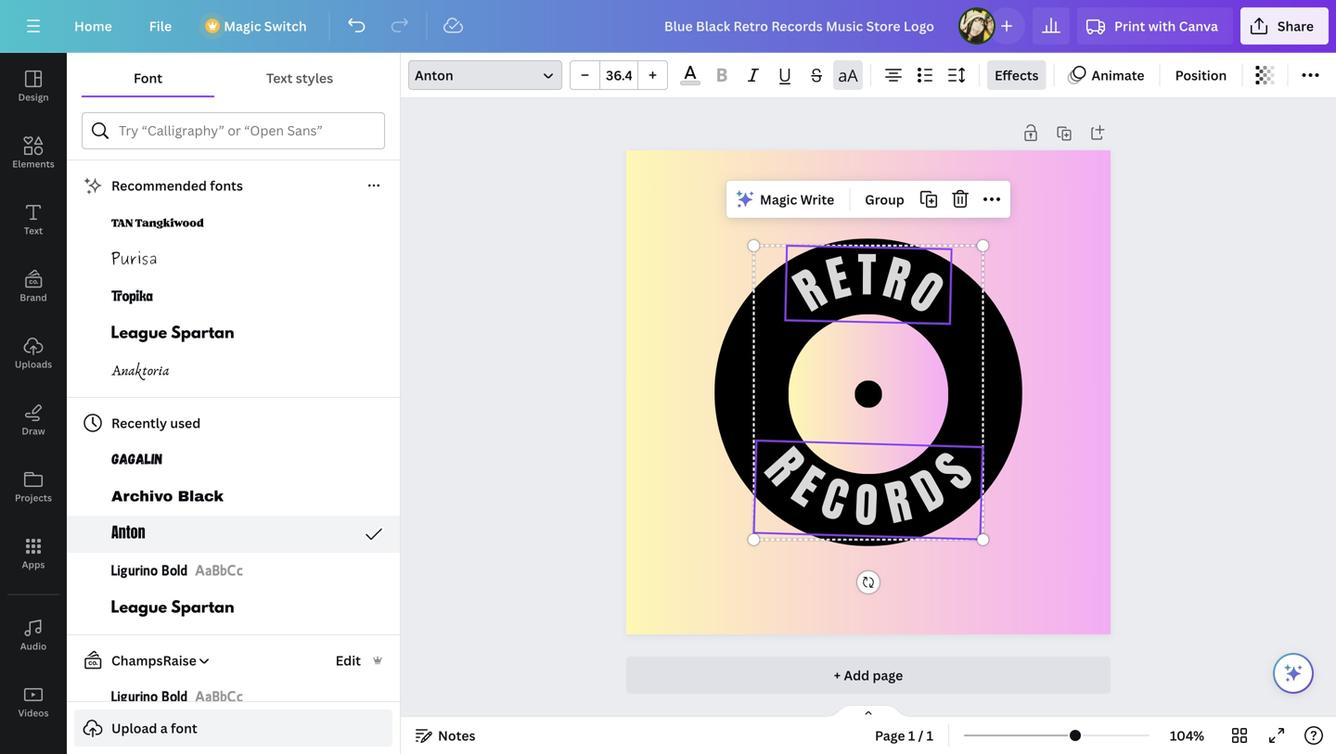 Task type: describe. For each thing, give the bounding box(es) containing it.
print with canva
[[1115, 17, 1219, 35]]

recently used
[[111, 415, 201, 432]]

file
[[149, 17, 172, 35]]

104% button
[[1158, 721, 1218, 751]]

0 vertical spatial o
[[899, 258, 955, 329]]

brand button
[[0, 253, 67, 320]]

r inside e t r
[[877, 244, 918, 316]]

2 1 from the left
[[927, 727, 934, 745]]

– – number field
[[606, 66, 632, 84]]

animate
[[1092, 66, 1145, 84]]

draw button
[[0, 387, 67, 454]]

anton
[[415, 66, 454, 84]]

r inside c o r
[[880, 467, 918, 539]]

page 1 / 1
[[876, 727, 934, 745]]

font
[[171, 720, 197, 738]]

2 league spartan image from the top
[[111, 598, 234, 620]]

magic for magic write
[[760, 191, 798, 208]]

uploads
[[15, 358, 52, 371]]

edit button
[[334, 651, 363, 671]]

font
[[134, 69, 163, 87]]

magic write button
[[731, 185, 842, 214]]

s
[[923, 440, 987, 504]]

upload
[[111, 720, 157, 738]]

side panel tab list
[[0, 53, 67, 755]]

group button
[[858, 185, 913, 214]]

text for text styles
[[267, 69, 293, 87]]

text styles button
[[215, 60, 385, 96]]

anton button
[[409, 60, 563, 90]]

effects button
[[988, 60, 1047, 90]]

upload a font
[[111, 720, 197, 738]]

add
[[844, 667, 870, 685]]

text for text
[[24, 225, 43, 237]]

animate button
[[1063, 60, 1153, 90]]

apps button
[[0, 521, 67, 588]]

archivo black image
[[111, 487, 224, 509]]

with
[[1149, 17, 1177, 35]]

write
[[801, 191, 835, 208]]

home
[[74, 17, 112, 35]]

switch
[[264, 17, 307, 35]]

1 league spartan image from the top
[[111, 323, 234, 345]]

104%
[[1171, 727, 1205, 745]]

elements
[[12, 158, 55, 170]]

fonts
[[210, 177, 243, 195]]

print
[[1115, 17, 1146, 35]]

+ add page
[[834, 667, 904, 685]]

c o r
[[814, 464, 918, 541]]

e for e
[[781, 453, 835, 521]]

group
[[866, 191, 905, 208]]

share button
[[1241, 7, 1330, 45]]

magic switch button
[[194, 7, 322, 45]]

text button
[[0, 187, 67, 253]]

anton image
[[111, 524, 146, 546]]

uploads button
[[0, 320, 67, 387]]

effects
[[995, 66, 1039, 84]]



Task type: locate. For each thing, give the bounding box(es) containing it.
position button
[[1169, 60, 1235, 90]]

recommended
[[111, 177, 207, 195]]

ligurino bold image
[[111, 561, 188, 583], [195, 561, 243, 583], [111, 687, 188, 709], [195, 687, 243, 709]]

text left styles
[[267, 69, 293, 87]]

magic inside magic write button
[[760, 191, 798, 208]]

d
[[902, 456, 956, 527]]

notes
[[438, 727, 476, 745]]

purisa image
[[111, 249, 157, 271]]

0 horizontal spatial 1
[[909, 727, 916, 745]]

upload a font button
[[74, 710, 393, 747]]

draw
[[22, 425, 45, 438]]

magic
[[224, 17, 261, 35], [760, 191, 798, 208]]

o
[[899, 258, 955, 329], [854, 471, 880, 541]]

0 vertical spatial magic
[[224, 17, 261, 35]]

1 horizontal spatial text
[[267, 69, 293, 87]]

magic for magic switch
[[224, 17, 261, 35]]

0 horizontal spatial o
[[854, 471, 880, 541]]

magic left switch
[[224, 17, 261, 35]]

0 vertical spatial e
[[821, 244, 857, 315]]

position
[[1176, 66, 1228, 84]]

ligurino bold image down anton image
[[111, 561, 188, 583]]

1 horizontal spatial o
[[899, 258, 955, 329]]

1 right /
[[927, 727, 934, 745]]

league spartan image up anaktoria image
[[111, 323, 234, 345]]

0 horizontal spatial magic
[[224, 17, 261, 35]]

print with canva button
[[1078, 7, 1234, 45]]

e for e t r
[[821, 244, 857, 315]]

text styles
[[267, 69, 333, 87]]

recently
[[111, 415, 167, 432]]

1 vertical spatial text
[[24, 225, 43, 237]]

font button
[[82, 60, 215, 96]]

gagalin image
[[111, 449, 162, 472]]

used
[[170, 415, 201, 432]]

1 vertical spatial o
[[854, 471, 880, 541]]

notes button
[[409, 721, 483, 751]]

tropika image
[[111, 286, 153, 308]]

ligurino bold image up upload a font button
[[195, 687, 243, 709]]

apps
[[22, 559, 45, 571]]

styles
[[296, 69, 333, 87]]

0 vertical spatial league spartan image
[[111, 323, 234, 345]]

audio button
[[0, 603, 67, 669]]

anaktoria image
[[111, 360, 170, 383]]

1 1 from the left
[[909, 727, 916, 745]]

/
[[919, 727, 924, 745]]

1
[[909, 727, 916, 745], [927, 727, 934, 745]]

+
[[834, 667, 841, 685]]

e inside e t r
[[821, 244, 857, 315]]

champsraise
[[111, 652, 197, 670]]

0 horizontal spatial text
[[24, 225, 43, 237]]

magic switch
[[224, 17, 307, 35]]

main menu bar
[[0, 0, 1337, 53]]

1 vertical spatial magic
[[760, 191, 798, 208]]

t
[[858, 241, 877, 310]]

tan tangkiwood image
[[111, 212, 204, 234]]

#d9d9d9 image
[[681, 81, 701, 85], [681, 81, 701, 85]]

elements button
[[0, 120, 67, 187]]

Design title text field
[[650, 7, 952, 45]]

league spartan image up champsraise
[[111, 598, 234, 620]]

canva assistant image
[[1283, 663, 1305, 685]]

page
[[876, 727, 906, 745]]

design button
[[0, 53, 67, 120]]

text up brand button
[[24, 225, 43, 237]]

c
[[814, 464, 857, 537]]

magic inside magic switch button
[[224, 17, 261, 35]]

Try "Calligraphy" or "Open Sans" search field
[[119, 113, 373, 149]]

show pages image
[[824, 705, 914, 720]]

o left d
[[854, 471, 880, 541]]

1 left /
[[909, 727, 916, 745]]

ligurino bold image down the archivo black image
[[195, 561, 243, 583]]

o right t
[[899, 258, 955, 329]]

1 vertical spatial e
[[781, 453, 835, 521]]

1 horizontal spatial magic
[[760, 191, 798, 208]]

videos button
[[0, 669, 67, 736]]

magic left "write" at the right top
[[760, 191, 798, 208]]

ligurino bold image up upload a font
[[111, 687, 188, 709]]

videos
[[18, 707, 49, 720]]

r
[[877, 244, 918, 316], [784, 256, 838, 326], [751, 436, 818, 499], [880, 467, 918, 539]]

e t r
[[821, 241, 918, 316]]

+ add page button
[[627, 657, 1111, 694]]

a
[[160, 720, 168, 738]]

1 horizontal spatial 1
[[927, 727, 934, 745]]

brand
[[20, 292, 47, 304]]

e
[[821, 244, 857, 315], [781, 453, 835, 521]]

share
[[1278, 17, 1315, 35]]

page
[[873, 667, 904, 685]]

file button
[[134, 7, 187, 45]]

edit
[[336, 652, 361, 670]]

design
[[18, 91, 49, 104]]

canva
[[1180, 17, 1219, 35]]

group
[[570, 60, 668, 90]]

league spartan image
[[111, 323, 234, 345], [111, 598, 234, 620]]

home link
[[59, 7, 127, 45]]

projects button
[[0, 454, 67, 521]]

text inside side panel tab list
[[24, 225, 43, 237]]

audio
[[20, 641, 47, 653]]

projects
[[15, 492, 52, 505]]

recommended fonts
[[111, 177, 243, 195]]

text
[[267, 69, 293, 87], [24, 225, 43, 237]]

magic write
[[760, 191, 835, 208]]

0 vertical spatial text
[[267, 69, 293, 87]]

champsraise button
[[74, 650, 211, 672]]

1 vertical spatial league spartan image
[[111, 598, 234, 620]]

o inside c o r
[[854, 471, 880, 541]]



Task type: vqa. For each thing, say whether or not it's contained in the screenshot.
2nd The League Spartan Image from the top
yes



